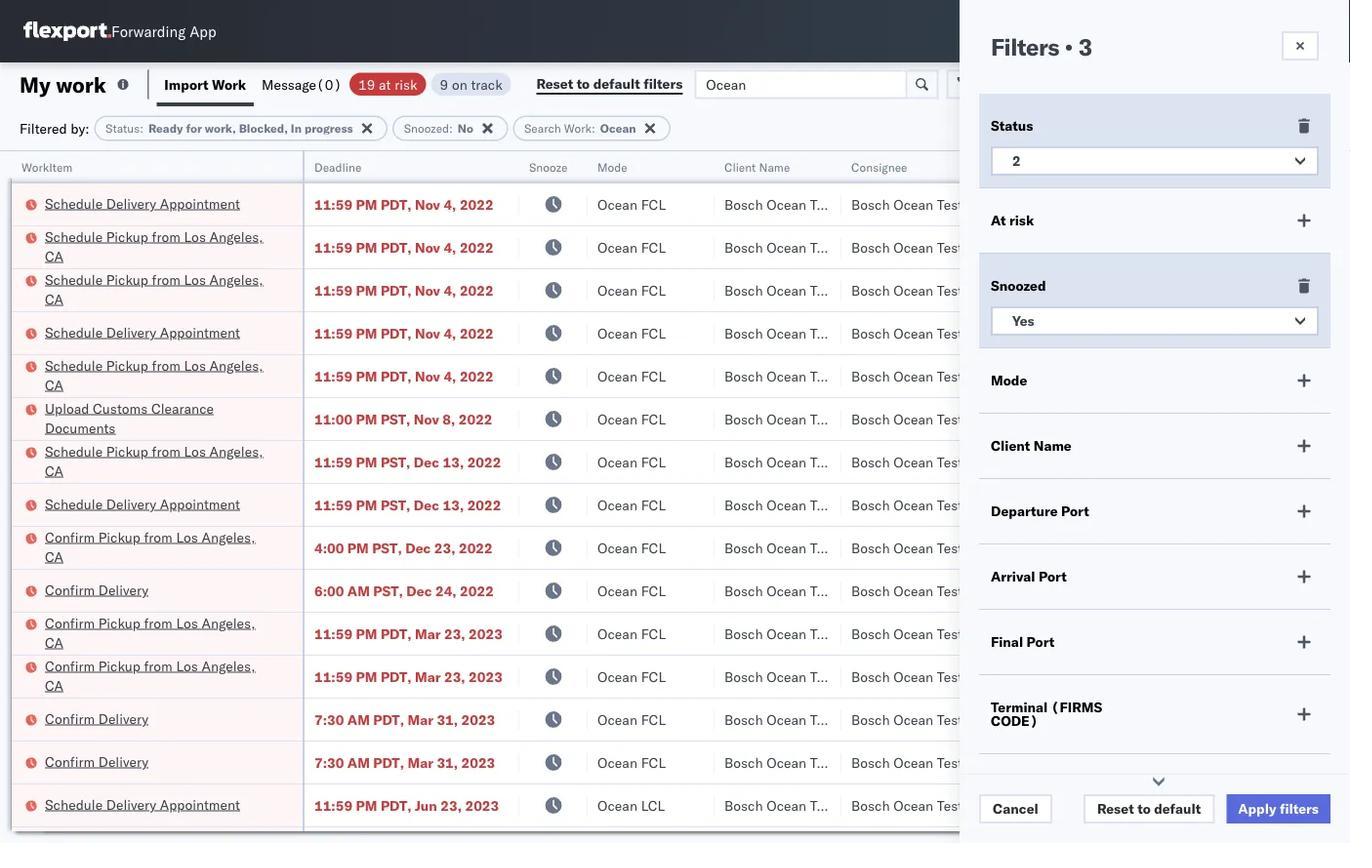 Task type: locate. For each thing, give the bounding box(es) containing it.
arrival
[[991, 568, 1035, 585]]

confirm pickup from los angeles, ca link
[[45, 528, 277, 567], [45, 614, 277, 653], [45, 656, 277, 696]]

3 uetu5 from the top
[[1307, 539, 1350, 556]]

1 horizontal spatial reset
[[1097, 800, 1134, 818]]

client name up departure
[[991, 437, 1072, 454]]

6 ca from the top
[[45, 634, 63, 651]]

client inside button
[[724, 160, 756, 174]]

default up search work : ocean
[[593, 75, 640, 92]]

4, for first schedule pickup from los angeles, ca button from the top of the page's schedule pickup from los angeles, ca link
[[444, 239, 456, 256]]

0 vertical spatial default
[[593, 75, 640, 92]]

fcl
[[641, 196, 666, 213], [641, 239, 666, 256], [641, 282, 666, 299], [641, 325, 666, 342], [641, 368, 666, 385], [641, 410, 666, 428], [641, 453, 666, 471], [641, 496, 666, 513], [641, 539, 666, 556], [641, 582, 666, 599], [641, 625, 666, 642], [641, 668, 666, 685], [641, 711, 666, 728], [641, 754, 666, 771]]

1 vertical spatial confirm delivery
[[45, 710, 148, 727]]

: for snoozed
[[449, 121, 453, 136]]

4 resize handle column header from the left
[[691, 151, 715, 843]]

1 resize handle column header from the left
[[279, 151, 303, 843]]

0 vertical spatial confirm delivery button
[[45, 580, 148, 602]]

13, up the 4:00 pm pst, dec 23, 2022
[[443, 496, 464, 513]]

dec down 11:00 pm pst, nov 8, 2022
[[414, 453, 439, 471]]

delivery for the 'confirm delivery' button corresponding to 7:30 am pdt, mar 31, 2023
[[98, 753, 148, 770]]

port right final
[[1027, 634, 1055, 651]]

2 confirm from the top
[[45, 581, 95, 598]]

2 vertical spatial confirm pickup from los angeles, ca button
[[45, 656, 277, 697]]

1 horizontal spatial default
[[1154, 800, 1201, 818]]

status : ready for work, blocked, in progress
[[106, 121, 353, 136]]

flex id button
[[1037, 155, 1173, 175]]

1 vertical spatial 31,
[[437, 754, 458, 771]]

0 horizontal spatial mode
[[597, 160, 627, 174]]

angeles,
[[209, 228, 263, 245], [209, 271, 263, 288], [209, 357, 263, 374], [209, 443, 263, 460], [202, 529, 255, 546], [202, 615, 255, 632], [202, 657, 255, 675]]

confirm delivery link
[[45, 580, 148, 600], [45, 709, 148, 729], [45, 752, 148, 772]]

: down reset to default filters button
[[592, 121, 595, 136]]

resize handle column header for mode
[[691, 151, 715, 843]]

hlxu6 for 2nd the confirm pickup from los angeles, ca button from the bottom of the page
[[1306, 625, 1350, 642]]

3 confirm delivery link from the top
[[45, 752, 148, 772]]

work
[[212, 76, 246, 93], [564, 121, 592, 136]]

Search Work text field
[[694, 70, 907, 99]]

0 vertical spatial 13,
[[443, 453, 464, 471]]

lcl
[[641, 797, 665, 814]]

1 vertical spatial am
[[347, 711, 370, 728]]

1 confirm delivery from the top
[[45, 581, 148, 598]]

2 vertical spatial confirm pickup from los angeles, ca link
[[45, 656, 277, 696]]

1 vertical spatial filters
[[1280, 800, 1319, 818]]

customs
[[93, 400, 148, 417]]

ocean fcl
[[597, 196, 666, 213], [597, 239, 666, 256], [597, 282, 666, 299], [597, 325, 666, 342], [597, 368, 666, 385], [597, 410, 666, 428], [597, 453, 666, 471], [597, 496, 666, 513], [597, 539, 666, 556], [597, 582, 666, 599], [597, 625, 666, 642], [597, 668, 666, 685], [597, 711, 666, 728], [597, 754, 666, 771]]

progress
[[304, 121, 353, 136]]

0 vertical spatial 31,
[[437, 711, 458, 728]]

schedule delivery appointment link for flex-1889466
[[45, 494, 240, 514]]

1 vertical spatial 13,
[[443, 496, 464, 513]]

0 horizontal spatial snoozed
[[404, 121, 449, 136]]

filters inside apply filters button
[[1280, 800, 1319, 818]]

1 7:30 from the top
[[314, 711, 344, 728]]

dec
[[414, 453, 439, 471], [414, 496, 439, 513], [405, 539, 431, 556], [406, 582, 432, 599]]

delivery for schedule delivery appointment button corresponding to flex-1846748
[[106, 324, 156, 341]]

2 4, from the top
[[444, 239, 456, 256]]

10 hlxu6 from the top
[[1306, 754, 1350, 771]]

12 ocean fcl from the top
[[597, 668, 666, 685]]

3 appointment from the top
[[160, 495, 240, 513]]

pst, for confirm pickup from los angeles, ca
[[372, 539, 402, 556]]

11:00 pm pst, nov 8, 2022
[[314, 410, 492, 428]]

1 vertical spatial work
[[564, 121, 592, 136]]

1 vertical spatial confirm delivery link
[[45, 709, 148, 729]]

1 horizontal spatial filters
[[1280, 800, 1319, 818]]

carrier name
[[991, 778, 1079, 795]]

2 flex-1889466 from the top
[[1078, 539, 1179, 556]]

port right departure
[[1061, 503, 1089, 520]]

0 horizontal spatial work
[[212, 76, 246, 93]]

2 schedule delivery appointment button from the top
[[45, 323, 240, 344]]

mode down search work : ocean
[[597, 160, 627, 174]]

0 horizontal spatial to
[[577, 75, 590, 92]]

1 confirm pickup from los angeles, ca from the top
[[45, 529, 255, 565]]

pdt,
[[381, 196, 412, 213], [381, 239, 412, 256], [381, 282, 412, 299], [381, 325, 412, 342], [381, 368, 412, 385], [381, 625, 412, 642], [381, 668, 412, 685], [373, 711, 404, 728], [373, 754, 404, 771], [381, 797, 412, 814]]

for
[[186, 121, 202, 136]]

7 schedule from the top
[[45, 495, 103, 513]]

6 fcl from the top
[[641, 410, 666, 428]]

name right carrier
[[1041, 778, 1079, 795]]

action
[[1283, 76, 1326, 93]]

resize handle column header for client name
[[818, 151, 841, 843]]

default
[[593, 75, 640, 92], [1154, 800, 1201, 818]]

confirm
[[45, 529, 95, 546], [45, 581, 95, 598], [45, 615, 95, 632], [45, 657, 95, 675], [45, 710, 95, 727], [45, 753, 95, 770]]

default for reset to default filters
[[593, 75, 640, 92]]

2 vertical spatial confirm delivery button
[[45, 752, 148, 774]]

schedule pickup from los angeles, ca
[[45, 228, 263, 265], [45, 271, 263, 308], [45, 357, 263, 393], [45, 443, 263, 479]]

3 confirm delivery from the top
[[45, 753, 148, 770]]

1 11:59 pm pst, dec 13, 2022 from the top
[[314, 453, 501, 471]]

1 vertical spatial confirm pickup from los angeles, ca button
[[45, 614, 277, 655]]

8 ocean fcl from the top
[[597, 496, 666, 513]]

1 vertical spatial client name
[[991, 437, 1072, 454]]

0 vertical spatial confirm delivery
[[45, 581, 148, 598]]

pst, down 11:00 pm pst, nov 8, 2022
[[381, 453, 410, 471]]

hlxu6 for the confirm pickup from los angeles, ca button for flex-1846748
[[1306, 668, 1350, 685]]

0 vertical spatial risk
[[395, 76, 417, 93]]

delivery for flex-1889466's schedule delivery appointment button
[[106, 495, 156, 513]]

0 vertical spatial work
[[212, 76, 246, 93]]

delivery for 2nd the 'confirm delivery' button from the top
[[98, 710, 148, 727]]

1889466 for 11:59 pm pst, dec 13, 2022
[[1120, 496, 1179, 513]]

11:59 pm pdt, mar 23, 2023 for 2nd the confirm pickup from los angeles, ca button from the bottom of the page
[[314, 625, 503, 642]]

0 horizontal spatial reset
[[536, 75, 573, 92]]

10 ceau7522281, hlxu6 from the top
[[1203, 754, 1350, 771]]

1 1889466 from the top
[[1120, 496, 1179, 513]]

7 resize handle column header from the left
[[1169, 151, 1193, 843]]

forwarding
[[111, 22, 186, 41]]

pst, left 8,
[[381, 410, 410, 428]]

reset to default
[[1097, 800, 1201, 818]]

2023 for flex-1846748 confirm pickup from los angeles, ca link
[[469, 668, 503, 685]]

risk
[[395, 76, 417, 93], [1009, 212, 1034, 229]]

work right "import" at the left
[[212, 76, 246, 93]]

flex-1889466 for 11:59 pm pst, dec 13, 2022
[[1078, 496, 1179, 513]]

mode
[[597, 160, 627, 174], [991, 372, 1027, 389]]

0 horizontal spatial client name
[[724, 160, 790, 174]]

schedule pickup from los angeles, ca button
[[45, 227, 277, 268], [45, 270, 277, 311], [45, 356, 277, 397], [45, 442, 277, 483]]

pst, up 6:00 am pst, dec 24, 2022
[[372, 539, 402, 556]]

work
[[56, 71, 106, 98]]

11:59 pm pst, dec 13, 2022 down 11:00 pm pst, nov 8, 2022
[[314, 453, 501, 471]]

to for reset to default
[[1137, 800, 1151, 818]]

deadline
[[314, 160, 362, 174]]

4 tes from the top
[[1330, 325, 1350, 342]]

1 confirm delivery link from the top
[[45, 580, 148, 600]]

8 ceau7522281, hlxu6 from the top
[[1203, 668, 1350, 685]]

8 flex- from the top
[[1078, 711, 1120, 728]]

schedule
[[45, 195, 103, 212], [45, 228, 103, 245], [45, 271, 103, 288], [45, 324, 103, 341], [45, 357, 103, 374], [45, 443, 103, 460], [45, 495, 103, 513], [45, 796, 103, 813]]

4 confirm from the top
[[45, 657, 95, 675]]

3 schedule delivery appointment button from the top
[[45, 494, 240, 516]]

0 vertical spatial to
[[577, 75, 590, 92]]

1 vertical spatial port
[[1039, 568, 1067, 585]]

status right by:
[[106, 121, 140, 136]]

9 resize handle column header from the left
[[1315, 151, 1338, 843]]

9 11:59 from the top
[[314, 668, 352, 685]]

5 ceau7522281, from the top
[[1203, 367, 1303, 384]]

1 vertical spatial name
[[1034, 437, 1072, 454]]

schedule delivery appointment button for flex-1846748
[[45, 323, 240, 344]]

3 11:59 pm pdt, nov 4, 2022 from the top
[[314, 282, 494, 299]]

5 11:59 pm pdt, nov 4, 2022 from the top
[[314, 368, 494, 385]]

mode down yes
[[991, 372, 1027, 389]]

1 vertical spatial 11:59 pm pdt, mar 23, 2023
[[314, 668, 503, 685]]

snoozed left no
[[404, 121, 449, 136]]

0 vertical spatial 7:30 am pdt, mar 31, 2023
[[314, 711, 495, 728]]

6 hlxu6 from the top
[[1306, 410, 1350, 427]]

filters inside reset to default filters button
[[643, 75, 683, 92]]

1 vertical spatial 1889466
[[1120, 539, 1179, 556]]

(0)
[[316, 76, 342, 93]]

1 horizontal spatial status
[[991, 117, 1033, 134]]

schedule delivery appointment for flex-1889466
[[45, 495, 240, 513]]

8 resize handle column header from the left
[[1296, 151, 1320, 843]]

0 vertical spatial client name
[[724, 160, 790, 174]]

11:59 pm pdt, mar 23, 2023 for the confirm pickup from los angeles, ca button for flex-1846748
[[314, 668, 503, 685]]

5 flex-1846748 from the top
[[1078, 668, 1179, 685]]

6 schedule from the top
[[45, 443, 103, 460]]

4, for schedule pickup from los angeles, ca link corresponding to second schedule pickup from los angeles, ca button
[[444, 282, 456, 299]]

filters up mode button
[[643, 75, 683, 92]]

confirm pickup from los angeles, ca for flex-1889466
[[45, 529, 255, 565]]

reset for reset to default filters
[[536, 75, 573, 92]]

my
[[20, 71, 51, 98]]

client
[[724, 160, 756, 174], [991, 437, 1030, 454]]

final port
[[991, 634, 1055, 651]]

1 vertical spatial 11:59 pm pst, dec 13, 2022
[[314, 496, 501, 513]]

1 vertical spatial 7:30 am pdt, mar 31, 2023
[[314, 754, 495, 771]]

0 vertical spatial flex-1889466
[[1078, 496, 1179, 513]]

workitem button
[[12, 155, 283, 175]]

schedule for schedule delivery appointment button for flex-1889328
[[45, 796, 103, 813]]

1 appointment from the top
[[160, 195, 240, 212]]

appointment for flex-1889466
[[160, 495, 240, 513]]

1 7:30 am pdt, mar 31, 2023 from the top
[[314, 711, 495, 728]]

1 vertical spatial risk
[[1009, 212, 1034, 229]]

pst, for schedule pickup from los angeles, ca
[[381, 453, 410, 471]]

0 vertical spatial 7:30
[[314, 711, 344, 728]]

23, for flex-1846748
[[444, 668, 465, 685]]

0 vertical spatial 11:59 pm pst, dec 13, 2022
[[314, 453, 501, 471]]

2 11:59 pm pst, dec 13, 2022 from the top
[[314, 496, 501, 513]]

3 am from the top
[[347, 754, 370, 771]]

1 vertical spatial 7:30
[[314, 754, 344, 771]]

to
[[577, 75, 590, 92], [1137, 800, 1151, 818]]

import
[[164, 76, 209, 93]]

1 horizontal spatial snoozed
[[991, 277, 1046, 294]]

0 vertical spatial confirm pickup from los angeles, ca link
[[45, 528, 277, 567]]

2 horizontal spatial :
[[592, 121, 595, 136]]

confirm pickup from los angeles, ca button for flex-1889466
[[45, 528, 277, 569]]

schedule pickup from los angeles, ca link for third schedule pickup from los angeles, ca button from the top of the page
[[45, 356, 277, 395]]

2 appointment from the top
[[160, 324, 240, 341]]

11:59 pm pdt, jun 23, 2023
[[314, 797, 499, 814]]

flexport. image
[[23, 21, 111, 41]]

0 vertical spatial 11:59 pm pdt, mar 23, 2023
[[314, 625, 503, 642]]

flex-1889466
[[1078, 496, 1179, 513], [1078, 539, 1179, 556]]

schedule delivery appointment link for flex-1889328
[[45, 795, 240, 815]]

schedule pickup from los angeles, ca link for second schedule pickup from los angeles, ca button
[[45, 270, 277, 309]]

port right arrival
[[1039, 568, 1067, 585]]

carrier
[[991, 778, 1037, 795]]

3 schedule delivery appointment link from the top
[[45, 494, 240, 514]]

0 vertical spatial reset
[[536, 75, 573, 92]]

mode inside button
[[597, 160, 627, 174]]

0 horizontal spatial status
[[106, 121, 140, 136]]

confirm delivery button for 6:00 am pst, dec 24, 2022
[[45, 580, 148, 602]]

3 hlxu6 from the top
[[1306, 281, 1350, 298]]

0 vertical spatial client
[[724, 160, 756, 174]]

dec left 24,
[[406, 582, 432, 599]]

apply filters
[[1238, 800, 1319, 818]]

0 horizontal spatial :
[[140, 121, 143, 136]]

11:59 pm pst, dec 13, 2022 up the 4:00 pm pst, dec 23, 2022
[[314, 496, 501, 513]]

4 schedule from the top
[[45, 324, 103, 341]]

23, for flex-1889328
[[441, 797, 462, 814]]

schedule for flex-1889466's schedule delivery appointment button
[[45, 495, 103, 513]]

to inside reset to default button
[[1137, 800, 1151, 818]]

pst,
[[381, 410, 410, 428], [381, 453, 410, 471], [381, 496, 410, 513], [372, 539, 402, 556], [373, 582, 403, 599]]

1 vertical spatial client
[[991, 437, 1030, 454]]

11:59
[[314, 196, 352, 213], [314, 239, 352, 256], [314, 282, 352, 299], [314, 325, 352, 342], [314, 368, 352, 385], [314, 453, 352, 471], [314, 496, 352, 513], [314, 625, 352, 642], [314, 668, 352, 685], [314, 797, 352, 814]]

flex-1889328
[[1078, 797, 1179, 814]]

5 ca from the top
[[45, 548, 63, 565]]

1 vertical spatial flex-1889466
[[1078, 539, 1179, 556]]

1 vertical spatial to
[[1137, 800, 1151, 818]]

0 vertical spatial filters
[[643, 75, 683, 92]]

11 ocean fcl from the top
[[597, 625, 666, 642]]

2 schedule pickup from los angeles, ca link from the top
[[45, 270, 277, 309]]

resize handle column header for consignee
[[1013, 151, 1037, 843]]

2 vertical spatial confirm delivery
[[45, 753, 148, 770]]

1 vertical spatial mode
[[991, 372, 1027, 389]]

1 vertical spatial confirm pickup from los angeles, ca
[[45, 615, 255, 651]]

consignee button
[[841, 155, 1017, 175]]

13 ocean fcl from the top
[[597, 711, 666, 728]]

confirm delivery for 7:30 am pdt, mar 31, 2023
[[45, 753, 148, 770]]

terminal (firms code)
[[991, 699, 1102, 730]]

5 hlxu6 from the top
[[1306, 367, 1350, 384]]

0 vertical spatial snoozed
[[404, 121, 449, 136]]

0 horizontal spatial client
[[724, 160, 756, 174]]

2 confirm pickup from los angeles, ca link from the top
[[45, 614, 277, 653]]

to inside reset to default filters button
[[577, 75, 590, 92]]

5 11:59 from the top
[[314, 368, 352, 385]]

2 11:59 from the top
[[314, 239, 352, 256]]

resize handle column header for flex id
[[1169, 151, 1193, 843]]

los
[[184, 228, 206, 245], [184, 271, 206, 288], [184, 357, 206, 374], [184, 443, 206, 460], [176, 529, 198, 546], [176, 615, 198, 632], [176, 657, 198, 675]]

confirm pickup from los angeles, ca button for flex-1846748
[[45, 656, 277, 697]]

resize handle column header for workitem
[[279, 151, 303, 843]]

consignee
[[851, 160, 907, 174]]

work for search
[[564, 121, 592, 136]]

2 ceau7522281, from the top
[[1203, 238, 1303, 255]]

1 vertical spatial confirm pickup from los angeles, ca link
[[45, 614, 277, 653]]

1 vertical spatial default
[[1154, 800, 1201, 818]]

ocean
[[600, 121, 636, 136], [597, 196, 637, 213], [767, 196, 807, 213], [893, 196, 933, 213], [597, 239, 637, 256], [767, 239, 807, 256], [893, 239, 933, 256], [597, 282, 637, 299], [767, 282, 807, 299], [893, 282, 933, 299], [597, 325, 637, 342], [767, 325, 807, 342], [893, 325, 933, 342], [597, 368, 637, 385], [767, 368, 807, 385], [893, 368, 933, 385], [597, 410, 637, 428], [767, 410, 807, 428], [893, 410, 933, 428], [597, 453, 637, 471], [767, 453, 807, 471], [893, 453, 933, 471], [597, 496, 637, 513], [767, 496, 807, 513], [893, 496, 933, 513], [597, 539, 637, 556], [767, 539, 807, 556], [893, 539, 933, 556], [597, 582, 637, 599], [767, 582, 807, 599], [893, 582, 933, 599], [597, 625, 637, 642], [767, 625, 807, 642], [893, 625, 933, 642], [597, 668, 637, 685], [767, 668, 807, 685], [893, 668, 933, 685], [597, 711, 637, 728], [767, 711, 807, 728], [893, 711, 933, 728], [597, 754, 637, 771], [767, 754, 807, 771], [893, 754, 933, 771], [597, 797, 637, 814], [767, 797, 807, 814], [893, 797, 933, 814]]

7 flex- from the top
[[1078, 668, 1120, 685]]

2 confirm pickup from los angeles, ca button from the top
[[45, 614, 277, 655]]

8 11:59 from the top
[[314, 625, 352, 642]]

mar
[[415, 625, 441, 642], [415, 668, 441, 685], [407, 711, 433, 728], [407, 754, 433, 771]]

1 schedule delivery appointment link from the top
[[45, 194, 240, 213]]

resize handle column header
[[279, 151, 303, 843], [496, 151, 519, 843], [564, 151, 588, 843], [691, 151, 715, 843], [818, 151, 841, 843], [1013, 151, 1037, 843], [1169, 151, 1193, 843], [1296, 151, 1320, 843], [1315, 151, 1338, 843]]

schedule delivery appointment button for flex-1889466
[[45, 494, 240, 516]]

work right search
[[564, 121, 592, 136]]

1 horizontal spatial to
[[1137, 800, 1151, 818]]

from
[[152, 228, 180, 245], [152, 271, 180, 288], [152, 357, 180, 374], [152, 443, 180, 460], [144, 529, 173, 546], [144, 615, 173, 632], [144, 657, 173, 675]]

ready
[[148, 121, 183, 136]]

delivery
[[106, 195, 156, 212], [106, 324, 156, 341], [106, 495, 156, 513], [98, 581, 148, 598], [98, 710, 148, 727], [98, 753, 148, 770], [106, 796, 156, 813]]

confirm pickup from los angeles, ca link for flex-1846748
[[45, 656, 277, 696]]

13, down 8,
[[443, 453, 464, 471]]

4,
[[444, 196, 456, 213], [444, 239, 456, 256], [444, 282, 456, 299], [444, 325, 456, 342], [444, 368, 456, 385]]

name down search work text field
[[759, 160, 790, 174]]

ceau7522281,
[[1203, 195, 1303, 212], [1203, 238, 1303, 255], [1203, 281, 1303, 298], [1203, 324, 1303, 341], [1203, 367, 1303, 384], [1203, 410, 1303, 427], [1203, 625, 1303, 642], [1203, 668, 1303, 685], [1203, 711, 1303, 728], [1203, 754, 1303, 771]]

0 vertical spatial 1889466
[[1120, 496, 1179, 513]]

1 schedule from the top
[[45, 195, 103, 212]]

default left luuu1000003
[[1154, 800, 1201, 818]]

11:59 pm pst, dec 13, 2022
[[314, 453, 501, 471], [314, 496, 501, 513]]

file exception
[[1017, 76, 1109, 93]]

ceau7522281, hlxu6
[[1203, 195, 1350, 212], [1203, 238, 1350, 255], [1203, 281, 1350, 298], [1203, 324, 1350, 341], [1203, 367, 1350, 384], [1203, 410, 1350, 427], [1203, 625, 1350, 642], [1203, 668, 1350, 685], [1203, 711, 1350, 728], [1203, 754, 1350, 771]]

1 vertical spatial confirm delivery button
[[45, 709, 148, 731]]

0 vertical spatial mode
[[597, 160, 627, 174]]

schedule delivery appointment link
[[45, 194, 240, 213], [45, 323, 240, 342], [45, 494, 240, 514], [45, 795, 240, 815]]

2 vertical spatial confirm pickup from los angeles, ca
[[45, 657, 255, 694]]

status for status
[[991, 117, 1033, 134]]

2022
[[460, 196, 494, 213], [460, 239, 494, 256], [460, 282, 494, 299], [460, 325, 494, 342], [460, 368, 494, 385], [459, 410, 492, 428], [467, 453, 501, 471], [467, 496, 501, 513], [459, 539, 493, 556], [460, 582, 494, 599]]

client name down search work text field
[[724, 160, 790, 174]]

2 schedule pickup from los angeles, ca from the top
[[45, 271, 263, 308]]

name up departure port at the bottom of the page
[[1034, 437, 1072, 454]]

yes button
[[991, 307, 1319, 336]]

1 horizontal spatial mode
[[991, 372, 1027, 389]]

1 vertical spatial abc
[[1330, 797, 1350, 814]]

3 confirm pickup from los angeles, ca link from the top
[[45, 656, 277, 696]]

2 abc from the top
[[1330, 797, 1350, 814]]

2 vertical spatial port
[[1027, 634, 1055, 651]]

forwarding app link
[[23, 21, 216, 41]]

schedule for third schedule pickup from los angeles, ca button from the top of the page
[[45, 357, 103, 374]]

1 horizontal spatial risk
[[1009, 212, 1034, 229]]

: left no
[[449, 121, 453, 136]]

1 horizontal spatial :
[[449, 121, 453, 136]]

0 vertical spatial confirm pickup from los angeles, ca
[[45, 529, 255, 565]]

1 4, from the top
[[444, 196, 456, 213]]

filtered
[[20, 120, 67, 137]]

4 4, from the top
[[444, 325, 456, 342]]

1 uetu5 from the top
[[1307, 453, 1350, 470]]

lhuu7894563,
[[1203, 453, 1303, 470], [1203, 496, 1303, 513], [1203, 539, 1303, 556], [1203, 582, 1303, 599]]

resize handle column header for deadline
[[496, 151, 519, 843]]

0 vertical spatial port
[[1061, 503, 1089, 520]]

2 vertical spatial confirm delivery link
[[45, 752, 148, 772]]

3 flex- from the top
[[1078, 325, 1120, 342]]

2 vertical spatial am
[[347, 754, 370, 771]]

hlxu6 for third schedule pickup from los angeles, ca button from the top of the page
[[1306, 367, 1350, 384]]

pickup
[[106, 228, 148, 245], [106, 271, 148, 288], [106, 357, 148, 374], [106, 443, 148, 460], [98, 529, 140, 546], [98, 615, 140, 632], [98, 657, 140, 675]]

confirm delivery button for 7:30 am pdt, mar 31, 2023
[[45, 752, 148, 774]]

schedule pickup from los angeles, ca link for first schedule pickup from los angeles, ca button from the top of the page
[[45, 227, 277, 266]]

hlxu6
[[1306, 195, 1350, 212], [1306, 238, 1350, 255], [1306, 281, 1350, 298], [1306, 324, 1350, 341], [1306, 367, 1350, 384], [1306, 410, 1350, 427], [1306, 625, 1350, 642], [1306, 668, 1350, 685], [1306, 711, 1350, 728], [1306, 754, 1350, 771]]

tes
[[1330, 196, 1350, 213], [1330, 239, 1350, 256], [1330, 282, 1350, 299], [1330, 325, 1350, 342], [1330, 410, 1350, 428], [1330, 668, 1350, 685], [1330, 754, 1350, 771]]

2 confirm delivery from the top
[[45, 710, 148, 727]]

4 fcl from the top
[[641, 325, 666, 342]]

1 horizontal spatial work
[[564, 121, 592, 136]]

0 vertical spatial name
[[759, 160, 790, 174]]

1 vertical spatial reset
[[1097, 800, 1134, 818]]

filters right apply at the right bottom of the page
[[1280, 800, 1319, 818]]

work inside button
[[212, 76, 246, 93]]

am for confirm delivery link for 6:00
[[347, 582, 370, 599]]

:
[[140, 121, 143, 136], [449, 121, 453, 136], [592, 121, 595, 136]]

snoozed for snoozed : no
[[404, 121, 449, 136]]

ca
[[45, 247, 63, 265], [45, 290, 63, 308], [45, 376, 63, 393], [45, 462, 63, 479], [45, 548, 63, 565], [45, 634, 63, 651], [45, 677, 63, 694]]

: left ready
[[140, 121, 143, 136]]

default for reset to default
[[1154, 800, 1201, 818]]

flex-1846748
[[1078, 196, 1179, 213], [1078, 239, 1179, 256], [1078, 325, 1179, 342], [1078, 410, 1179, 428], [1078, 668, 1179, 685], [1078, 711, 1179, 728], [1078, 754, 1179, 771]]

file exception button
[[987, 70, 1121, 99], [987, 70, 1121, 99]]

schedule pickup from los angeles, ca link
[[45, 227, 277, 266], [45, 270, 277, 309], [45, 356, 277, 395], [45, 442, 277, 481]]

13,
[[443, 453, 464, 471], [443, 496, 464, 513]]

search
[[524, 121, 561, 136]]

1 : from the left
[[140, 121, 143, 136]]

4 lhuu7894563, from the top
[[1203, 582, 1303, 599]]

11:59 pm pdt, nov 4, 2022
[[314, 196, 494, 213], [314, 239, 494, 256], [314, 282, 494, 299], [314, 325, 494, 342], [314, 368, 494, 385]]

snoozed up yes
[[991, 277, 1046, 294]]

1 vertical spatial snoozed
[[991, 277, 1046, 294]]

0 vertical spatial confirm delivery link
[[45, 580, 148, 600]]

3 11:59 from the top
[[314, 282, 352, 299]]

delivery for schedule delivery appointment button for flex-1889328
[[106, 796, 156, 813]]

0 vertical spatial confirm pickup from los angeles, ca button
[[45, 528, 277, 569]]

batch action
[[1241, 76, 1326, 93]]

file
[[1017, 76, 1041, 93]]

4 ceau7522281, hlxu6 from the top
[[1203, 324, 1350, 341]]

schedule delivery appointment button for flex-1889328
[[45, 795, 240, 817]]

reset to default button
[[1083, 795, 1215, 824]]

0 vertical spatial abc
[[1330, 539, 1350, 556]]

status up 2
[[991, 117, 1033, 134]]

confirm delivery link for 7:30
[[45, 752, 148, 772]]

0 vertical spatial am
[[347, 582, 370, 599]]

0 horizontal spatial filters
[[643, 75, 683, 92]]

0 horizontal spatial default
[[593, 75, 640, 92]]

dec up 6:00 am pst, dec 24, 2022
[[405, 539, 431, 556]]

reset
[[536, 75, 573, 92], [1097, 800, 1134, 818]]

1 confirm from the top
[[45, 529, 95, 546]]

3 4, from the top
[[444, 282, 456, 299]]

3 1846748 from the top
[[1120, 325, 1179, 342]]



Task type: vqa. For each thing, say whether or not it's contained in the screenshot.
9th FCL from the top of the page
yes



Task type: describe. For each thing, give the bounding box(es) containing it.
3 fcl from the top
[[641, 282, 666, 299]]

message (0)
[[262, 76, 342, 93]]

confirm delivery link for 6:00
[[45, 580, 148, 600]]

1 lhuu7894563, uetu5 from the top
[[1203, 453, 1350, 470]]

client name button
[[715, 155, 822, 175]]

app
[[190, 22, 216, 41]]

message
[[262, 76, 316, 93]]

at risk
[[991, 212, 1034, 229]]

terminal
[[991, 699, 1048, 716]]

filters • 3
[[991, 32, 1092, 62]]

1 horizontal spatial client name
[[991, 437, 1072, 454]]

schedule pickup from los angeles, ca link for 1st schedule pickup from los angeles, ca button from the bottom of the page
[[45, 442, 277, 481]]

final
[[991, 634, 1023, 651]]

1 horizontal spatial client
[[991, 437, 1030, 454]]

in
[[291, 121, 302, 136]]

3 schedule pickup from los angeles, ca from the top
[[45, 357, 263, 393]]

7 ca from the top
[[45, 677, 63, 694]]

schedule delivery appointment for flex-1846748
[[45, 324, 240, 341]]

•
[[1065, 32, 1073, 62]]

schedule for first schedule delivery appointment button from the top
[[45, 195, 103, 212]]

abc for luuu1000003
[[1330, 797, 1350, 814]]

4 hlxu6 from the top
[[1306, 324, 1350, 341]]

2 vertical spatial name
[[1041, 778, 1079, 795]]

1889328
[[1120, 797, 1179, 814]]

arrival port
[[991, 568, 1067, 585]]

2023 for second confirm pickup from los angeles, ca link from the top of the page
[[469, 625, 503, 642]]

1 hlxu6 from the top
[[1306, 195, 1350, 212]]

12 fcl from the top
[[641, 668, 666, 685]]

cancel
[[993, 800, 1038, 818]]

id
[[1071, 160, 1083, 174]]

10 11:59 from the top
[[314, 797, 352, 814]]

2 confirm delivery button from the top
[[45, 709, 148, 731]]

8 fcl from the top
[[641, 496, 666, 513]]

19 at risk
[[358, 76, 417, 93]]

confirm delivery for 6:00 am pst, dec 24, 2022
[[45, 581, 148, 598]]

23, for flex-1889466
[[434, 539, 455, 556]]

delivery for 6:00 am pst, dec 24, 2022's the 'confirm delivery' button
[[98, 581, 148, 598]]

mbl
[[1330, 160, 1350, 174]]

exception
[[1045, 76, 1109, 93]]

pst, down the 4:00 pm pst, dec 23, 2022
[[373, 582, 403, 599]]

: for status
[[140, 121, 143, 136]]

4:00 pm pst, dec 23, 2022
[[314, 539, 493, 556]]

work for import
[[212, 76, 246, 93]]

container numbers button
[[1193, 147, 1300, 183]]

import work button
[[157, 62, 254, 106]]

container numbers
[[1203, 152, 1255, 182]]

3 ceau7522281, hlxu6 from the top
[[1203, 281, 1350, 298]]

9 ceau7522281, hlxu6 from the top
[[1203, 711, 1350, 728]]

port for final port
[[1027, 634, 1055, 651]]

by:
[[71, 120, 89, 137]]

schedule delivery appointment link for flex-1846748
[[45, 323, 240, 342]]

apply
[[1238, 800, 1276, 818]]

6 flex- from the top
[[1078, 539, 1120, 556]]

2 uetu5 from the top
[[1307, 496, 1350, 513]]

4 ca from the top
[[45, 462, 63, 479]]

upload
[[45, 400, 89, 417]]

hlxu6 for upload customs clearance documents button
[[1306, 410, 1350, 427]]

yes
[[1012, 312, 1034, 329]]

2 flex- from the top
[[1078, 239, 1120, 256]]

name inside client name button
[[759, 160, 790, 174]]

5 fcl from the top
[[641, 368, 666, 385]]

work,
[[205, 121, 236, 136]]

blocked,
[[239, 121, 288, 136]]

schedule delivery appointment for flex-1889328
[[45, 796, 240, 813]]

flex-1889466 for 4:00 pm pst, dec 23, 2022
[[1078, 539, 1179, 556]]

7 flex-1846748 from the top
[[1078, 754, 1179, 771]]

5 flex- from the top
[[1078, 496, 1120, 513]]

dec up the 4:00 pm pst, dec 23, 2022
[[414, 496, 439, 513]]

schedule for schedule delivery appointment button corresponding to flex-1846748
[[45, 324, 103, 341]]

appointment for flex-1889328
[[160, 796, 240, 813]]

3
[[1078, 32, 1092, 62]]

2 11:59 pm pdt, nov 4, 2022 from the top
[[314, 239, 494, 256]]

13 fcl from the top
[[641, 711, 666, 728]]

2 13, from the top
[[443, 496, 464, 513]]

apply filters button
[[1226, 795, 1331, 824]]

3 ocean fcl from the top
[[597, 282, 666, 299]]

confirm pickup from los angeles, ca for flex-1846748
[[45, 657, 255, 694]]

2 7:30 from the top
[[314, 754, 344, 771]]

reset to default filters button
[[525, 70, 694, 99]]

no
[[458, 121, 473, 136]]

appointment for flex-1846748
[[160, 324, 240, 341]]

9 flex- from the top
[[1078, 754, 1120, 771]]

6 1846748 from the top
[[1120, 711, 1179, 728]]

upload customs clearance documents link
[[45, 399, 277, 438]]

deadline button
[[305, 155, 500, 175]]

1 11:59 from the top
[[314, 196, 352, 213]]

resize handle column header for container numbers
[[1296, 151, 1320, 843]]

mbl button
[[1320, 155, 1350, 175]]

container
[[1203, 152, 1255, 166]]

4, for schedule pickup from los angeles, ca link related to third schedule pickup from los angeles, ca button from the top of the page
[[444, 368, 456, 385]]

4 flex-1846748 from the top
[[1078, 410, 1179, 428]]

luuu1000003
[[1203, 797, 1298, 814]]

os
[[1295, 24, 1314, 39]]

reset for reset to default
[[1097, 800, 1134, 818]]

7 11:59 from the top
[[314, 496, 352, 513]]

on
[[452, 76, 467, 93]]

abc for lhuu7894563, uetu5
[[1330, 539, 1350, 556]]

5 ocean fcl from the top
[[597, 368, 666, 385]]

mode button
[[588, 155, 695, 175]]

2 31, from the top
[[437, 754, 458, 771]]

schedule for 1st schedule pickup from los angeles, ca button from the bottom of the page
[[45, 443, 103, 460]]

snoozed : no
[[404, 121, 473, 136]]

forwarding app
[[111, 22, 216, 41]]

1 11:59 pm pdt, nov 4, 2022 from the top
[[314, 196, 494, 213]]

7 fcl from the top
[[641, 453, 666, 471]]

actions
[[1292, 160, 1332, 174]]

5 tes from the top
[[1330, 410, 1350, 428]]

1 13, from the top
[[443, 453, 464, 471]]

1 fcl from the top
[[641, 196, 666, 213]]

6 ocean fcl from the top
[[597, 410, 666, 428]]

8,
[[443, 410, 455, 428]]

delivery for first schedule delivery appointment button from the top
[[106, 195, 156, 212]]

departure port
[[991, 503, 1089, 520]]

1 31, from the top
[[437, 711, 458, 728]]

9 ceau7522281, from the top
[[1203, 711, 1303, 728]]

7 ocean fcl from the top
[[597, 453, 666, 471]]

4 11:59 pm pdt, nov 4, 2022 from the top
[[314, 325, 494, 342]]

filtered by:
[[20, 120, 89, 137]]

numbers
[[1203, 167, 1251, 182]]

1 ceau7522281, from the top
[[1203, 195, 1303, 212]]

6 ceau7522281, hlxu6 from the top
[[1203, 410, 1350, 427]]

9 fcl from the top
[[641, 539, 666, 556]]

4 ceau7522281, from the top
[[1203, 324, 1303, 341]]

schedule for second schedule pickup from los angeles, ca button
[[45, 271, 103, 288]]

11:00
[[314, 410, 352, 428]]

10 ocean fcl from the top
[[597, 582, 666, 599]]

1 schedule delivery appointment from the top
[[45, 195, 240, 212]]

3 tes from the top
[[1330, 282, 1350, 299]]

2 flex-1846748 from the top
[[1078, 239, 1179, 256]]

upload customs clearance documents button
[[45, 399, 277, 440]]

3 confirm from the top
[[45, 615, 95, 632]]

batch action button
[[1211, 70, 1339, 99]]

documents
[[45, 419, 116, 436]]

pst, up the 4:00 pm pst, dec 23, 2022
[[381, 496, 410, 513]]

am for confirm delivery link for 7:30
[[347, 754, 370, 771]]

4:00
[[314, 539, 344, 556]]

at
[[379, 76, 391, 93]]

to for reset to default filters
[[577, 75, 590, 92]]

status for status : ready for work, blocked, in progress
[[106, 121, 140, 136]]

4 schedule pickup from los angeles, ca button from the top
[[45, 442, 277, 483]]

1 flex-1846748 from the top
[[1078, 196, 1179, 213]]

6 ceau7522281, from the top
[[1203, 410, 1303, 427]]

workitem
[[21, 160, 73, 174]]

2 ca from the top
[[45, 290, 63, 308]]

6:00 am pst, dec 24, 2022
[[314, 582, 494, 599]]

track
[[471, 76, 502, 93]]

search work : ocean
[[524, 121, 636, 136]]

10 ceau7522281, from the top
[[1203, 754, 1303, 771]]

snooze
[[529, 160, 568, 174]]

3 resize handle column header from the left
[[564, 151, 588, 843]]

import work
[[164, 76, 246, 93]]

1 ca from the top
[[45, 247, 63, 265]]

upload customs clearance documents
[[45, 400, 214, 436]]

9 on track
[[440, 76, 502, 93]]

client name inside button
[[724, 160, 790, 174]]

3 ceau7522281, from the top
[[1203, 281, 1303, 298]]

2023 for second confirm delivery link
[[461, 711, 495, 728]]

jun
[[415, 797, 437, 814]]

7 ceau7522281, from the top
[[1203, 625, 1303, 642]]

code)
[[991, 713, 1038, 730]]

2 lhuu7894563, from the top
[[1203, 496, 1303, 513]]

2 button
[[991, 146, 1319, 176]]

filters
[[991, 32, 1059, 62]]

Search Shipments (/) text field
[[976, 17, 1165, 46]]

1 1846748 from the top
[[1120, 196, 1179, 213]]

1889466 for 4:00 pm pst, dec 23, 2022
[[1120, 539, 1179, 556]]

8 ceau7522281, from the top
[[1203, 668, 1303, 685]]

0 horizontal spatial risk
[[395, 76, 417, 93]]

schedule for first schedule pickup from los angeles, ca button from the top of the page
[[45, 228, 103, 245]]

7 ceau7522281, hlxu6 from the top
[[1203, 625, 1350, 642]]

3 lhuu7894563, from the top
[[1203, 539, 1303, 556]]

port for arrival port
[[1039, 568, 1067, 585]]

4 ocean fcl from the top
[[597, 325, 666, 342]]

(firms
[[1051, 699, 1102, 716]]

flex
[[1046, 160, 1068, 174]]

1 ceau7522281, hlxu6 from the top
[[1203, 195, 1350, 212]]

port for departure port
[[1061, 503, 1089, 520]]

batch
[[1241, 76, 1280, 93]]

5 1846748 from the top
[[1120, 668, 1179, 685]]

4 schedule pickup from los angeles, ca from the top
[[45, 443, 263, 479]]

os button
[[1282, 9, 1327, 54]]

hlxu6 for first schedule pickup from los angeles, ca button from the top of the page
[[1306, 238, 1350, 255]]

hlxu6 for second schedule pickup from los angeles, ca button
[[1306, 281, 1350, 298]]

1 tes from the top
[[1330, 196, 1350, 213]]

1 flex- from the top
[[1078, 196, 1120, 213]]

19
[[358, 76, 375, 93]]

2 ocean fcl from the top
[[597, 239, 666, 256]]

confirm pickup from los angeles, ca link for flex-1889466
[[45, 528, 277, 567]]

10 fcl from the top
[[641, 582, 666, 599]]

snoozed for snoozed
[[991, 277, 1046, 294]]

6 11:59 from the top
[[314, 453, 352, 471]]

hlxu6 for 2nd the 'confirm delivery' button from the top
[[1306, 711, 1350, 728]]

11 fcl from the top
[[641, 625, 666, 642]]

pst, for upload customs clearance documents
[[381, 410, 410, 428]]

9 ocean fcl from the top
[[597, 539, 666, 556]]

9
[[440, 76, 448, 93]]

2
[[1012, 152, 1021, 169]]

6:00
[[314, 582, 344, 599]]

ocean lcl
[[597, 797, 665, 814]]

2 tes from the top
[[1330, 239, 1350, 256]]

1 schedule pickup from los angeles, ca button from the top
[[45, 227, 277, 268]]

4 1846748 from the top
[[1120, 410, 1179, 428]]



